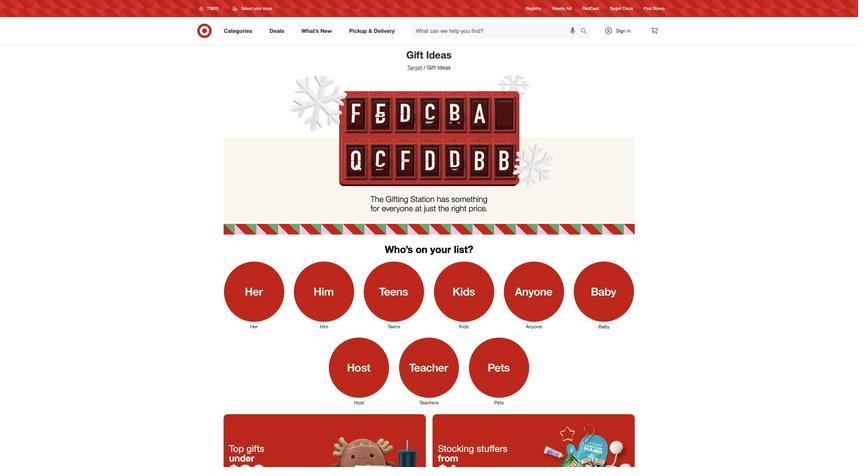 Task type: locate. For each thing, give the bounding box(es) containing it.
your
[[254, 6, 262, 11], [431, 244, 452, 256]]

kids
[[460, 324, 469, 330]]

her link
[[219, 261, 289, 331]]

train station flip board that animates to show gifting station. image
[[224, 76, 635, 235]]

him
[[320, 324, 329, 330]]

ideas
[[427, 49, 452, 61], [438, 64, 451, 71]]

gift ideas target / gift ideas
[[407, 49, 452, 71]]

search
[[578, 28, 594, 35]]

host
[[354, 400, 364, 406]]

host link
[[324, 337, 394, 407]]

baby
[[599, 324, 610, 330]]

0 horizontal spatial target
[[408, 64, 423, 71]]

target left "circle" on the top of page
[[611, 6, 622, 11]]

1 vertical spatial your
[[431, 244, 452, 256]]

70820
[[207, 6, 219, 11]]

gift
[[407, 49, 424, 61], [427, 64, 436, 71]]

1 vertical spatial target
[[408, 64, 423, 71]]

weekly
[[553, 6, 566, 11]]

categories
[[224, 27, 253, 34]]

from
[[438, 453, 459, 464]]

top gifts under
[[229, 443, 265, 464]]

weekly ad
[[553, 6, 572, 11]]

registry link
[[527, 6, 542, 12]]

what's new
[[302, 27, 332, 34]]

registry
[[527, 6, 542, 11]]

target
[[611, 6, 622, 11], [408, 64, 423, 71]]

target circle
[[611, 6, 634, 11]]

1 vertical spatial gift
[[427, 64, 436, 71]]

find
[[644, 6, 652, 11]]

0 horizontal spatial your
[[254, 6, 262, 11]]

gifts
[[247, 443, 265, 455]]

0 vertical spatial target
[[611, 6, 622, 11]]

ad
[[567, 6, 572, 11]]

search button
[[578, 23, 594, 40]]

has
[[437, 194, 450, 204]]

what's new link
[[296, 23, 341, 38]]

pets link
[[464, 337, 535, 407]]

your right "on"
[[431, 244, 452, 256]]

0 vertical spatial your
[[254, 6, 262, 11]]

teachers link
[[394, 337, 464, 407]]

select
[[241, 6, 253, 11]]

your left "store"
[[254, 6, 262, 11]]

select your store button
[[229, 2, 277, 15]]

categories link
[[218, 23, 261, 38]]

everyone
[[382, 204, 413, 214]]

gift right /
[[427, 64, 436, 71]]

0 horizontal spatial gift
[[407, 49, 424, 61]]

anyone link
[[500, 261, 570, 331]]

on
[[416, 244, 428, 256]]

1 horizontal spatial your
[[431, 244, 452, 256]]

baby link
[[570, 261, 640, 331]]

sign
[[617, 28, 626, 34]]

target left /
[[408, 64, 423, 71]]

for
[[371, 204, 380, 214]]

pets
[[495, 400, 504, 406]]

gift up target link
[[407, 49, 424, 61]]

kids link
[[429, 261, 500, 331]]

deals
[[270, 27, 285, 34]]

stocking stuffers from
[[438, 443, 508, 464]]

list?
[[454, 244, 474, 256]]

the
[[439, 204, 450, 214]]



Task type: describe. For each thing, give the bounding box(es) containing it.
target link
[[408, 64, 423, 71]]

teachers
[[420, 400, 439, 406]]

stocking
[[438, 443, 475, 455]]

what's
[[302, 27, 319, 34]]

something
[[452, 194, 488, 204]]

70820 button
[[195, 2, 226, 15]]

sign in link
[[599, 23, 642, 38]]

him link
[[289, 261, 359, 331]]

0 vertical spatial gift
[[407, 49, 424, 61]]

right
[[452, 204, 467, 214]]

0 vertical spatial ideas
[[427, 49, 452, 61]]

weekly ad link
[[553, 6, 572, 12]]

select your store
[[241, 6, 273, 11]]

pickup & delivery
[[349, 27, 395, 34]]

pickup & delivery link
[[344, 23, 404, 38]]

teens link
[[359, 261, 429, 331]]

stores
[[654, 6, 665, 11]]

in
[[628, 28, 631, 34]]

at
[[416, 204, 422, 214]]

find stores link
[[644, 6, 665, 12]]

deals link
[[264, 23, 293, 38]]

redcard
[[583, 6, 600, 11]]

What can we help you find? suggestions appear below search field
[[412, 23, 583, 38]]

find stores
[[644, 6, 665, 11]]

anyone
[[527, 324, 543, 330]]

redcard link
[[583, 6, 600, 12]]

new
[[321, 27, 332, 34]]

top
[[229, 443, 244, 455]]

stuffers
[[477, 443, 508, 455]]

who's on your list?
[[385, 244, 474, 256]]

station
[[411, 194, 435, 204]]

/
[[424, 64, 426, 71]]

store
[[263, 6, 273, 11]]

gifting
[[386, 194, 409, 204]]

her
[[250, 324, 258, 330]]

1 vertical spatial ideas
[[438, 64, 451, 71]]

your inside the select your store dropdown button
[[254, 6, 262, 11]]

&
[[369, 27, 373, 34]]

who's
[[385, 244, 413, 256]]

pickup
[[349, 27, 367, 34]]

target circle link
[[611, 6, 634, 12]]

just
[[424, 204, 436, 214]]

target inside gift ideas target / gift ideas
[[408, 64, 423, 71]]

sign in
[[617, 28, 631, 34]]

the
[[371, 194, 384, 204]]

under
[[229, 453, 255, 464]]

delivery
[[374, 27, 395, 34]]

teens
[[388, 324, 401, 330]]

circle
[[623, 6, 634, 11]]

the gifting station has something for everyone at just the right price.
[[371, 194, 488, 214]]

1 horizontal spatial gift
[[427, 64, 436, 71]]

price.
[[469, 204, 488, 214]]

1 horizontal spatial target
[[611, 6, 622, 11]]



Task type: vqa. For each thing, say whether or not it's contained in the screenshot.
the right the Shoes
no



